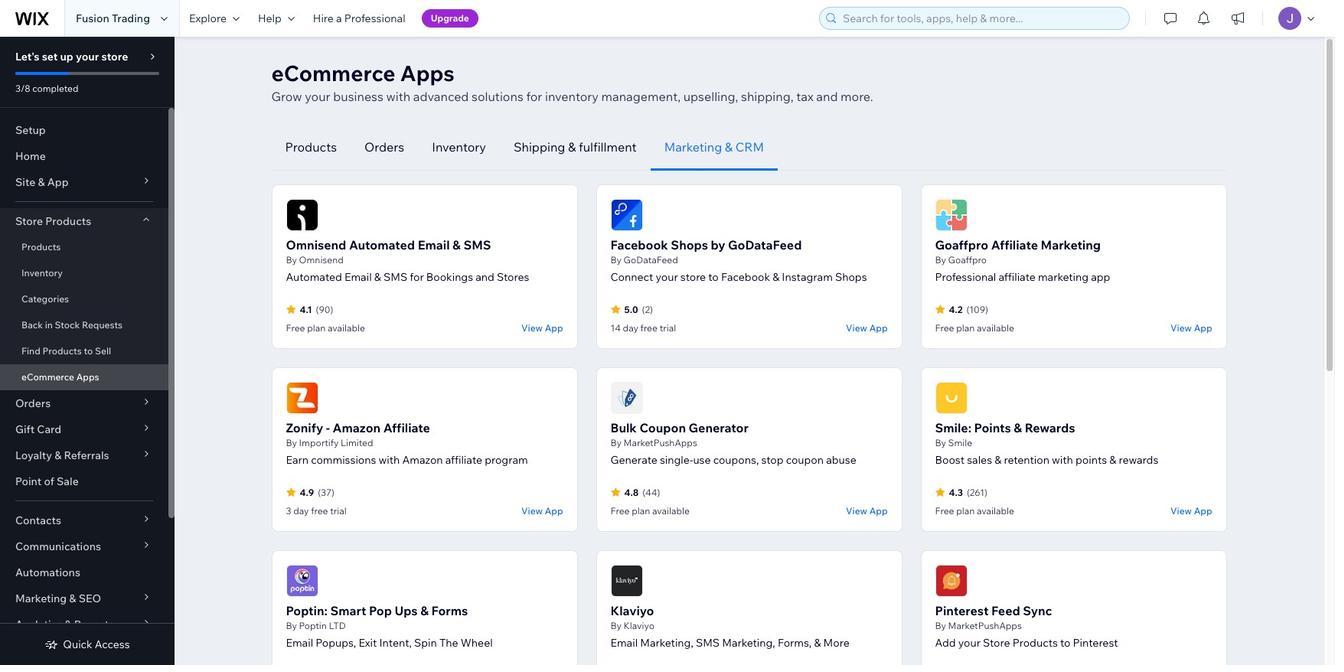 Task type: locate. For each thing, give the bounding box(es) containing it.
marketpushapps for feed
[[948, 620, 1022, 632]]

1 vertical spatial inventory
[[21, 267, 63, 279]]

facebook down facebook shops by godatafeed icon
[[610, 237, 668, 253]]

to inside sidebar element
[[84, 345, 93, 357]]

facebook
[[610, 237, 668, 253], [721, 270, 770, 284]]

free down the "4.1"
[[286, 322, 305, 334]]

inventory inside button
[[432, 139, 486, 155]]

shipping
[[514, 139, 565, 155]]

store right connect
[[680, 270, 706, 284]]

gift card
[[15, 423, 61, 436]]

fusion
[[76, 11, 109, 25]]

1 vertical spatial goaffpro
[[948, 254, 987, 266]]

orders inside popup button
[[15, 397, 51, 410]]

facebook down by at the right top of the page
[[721, 270, 770, 284]]

communications button
[[0, 534, 168, 560]]

store
[[15, 214, 43, 228], [983, 636, 1010, 650]]

for
[[526, 89, 542, 104], [410, 270, 424, 284]]

marketing inside marketing & crm button
[[664, 139, 722, 155]]

14
[[610, 322, 621, 334]]

1 horizontal spatial professional
[[935, 270, 996, 284]]

products up ecommerce apps at the left
[[42, 345, 82, 357]]

klaviyo
[[610, 603, 654, 619], [624, 620, 654, 632]]

apps
[[400, 60, 454, 87], [76, 371, 99, 383]]

upselling,
[[683, 89, 738, 104]]

by up 'earn' at the bottom of page
[[286, 437, 297, 449]]

inventory down advanced
[[432, 139, 486, 155]]

3/8
[[15, 83, 30, 94]]

view app for smile: points & rewards
[[1171, 505, 1212, 516]]

0 horizontal spatial amazon
[[333, 420, 381, 436]]

ecommerce inside sidebar element
[[21, 371, 74, 383]]

& left crm
[[725, 139, 733, 155]]

0 vertical spatial orders
[[364, 139, 404, 155]]

marketing, down klaviyo icon
[[640, 636, 693, 650]]

0 vertical spatial ecommerce
[[271, 60, 395, 87]]

free down 4.8
[[610, 505, 630, 517]]

free plan available for smile:
[[935, 505, 1014, 517]]

0 vertical spatial amazon
[[333, 420, 381, 436]]

view for omnisend automated email & sms
[[521, 322, 543, 333]]

view app
[[521, 322, 563, 333], [846, 322, 888, 333], [1171, 322, 1212, 333], [521, 505, 563, 516], [846, 505, 888, 516], [1171, 505, 1212, 516]]

goaffpro
[[935, 237, 988, 253], [948, 254, 987, 266]]

apps down find products to sell link
[[76, 371, 99, 383]]

ltd
[[329, 620, 346, 632]]

0 vertical spatial to
[[708, 270, 719, 284]]

1 vertical spatial trial
[[330, 505, 347, 517]]

poptin:
[[286, 603, 328, 619]]

stock
[[55, 319, 80, 331]]

marketpushapps down feed
[[948, 620, 1022, 632]]

free plan available
[[286, 322, 365, 334], [935, 322, 1014, 334], [610, 505, 690, 517], [935, 505, 1014, 517]]

by down poptin:
[[286, 620, 297, 632]]

& right points in the right of the page
[[1109, 453, 1116, 467]]

plan down the 4.8 (44)
[[632, 505, 650, 517]]

& left bookings
[[374, 270, 381, 284]]

view for bulk coupon generator
[[846, 505, 867, 516]]

wheel
[[461, 636, 493, 650]]

ecommerce for ecommerce apps grow your business with advanced solutions for inventory management, upselling, shipping, tax and more.
[[271, 60, 395, 87]]

2 horizontal spatial marketing
[[1041, 237, 1101, 253]]

& right 'loyalty'
[[54, 449, 62, 462]]

popups,
[[316, 636, 356, 650]]

automated
[[349, 237, 415, 253], [286, 270, 342, 284]]

by up connect
[[610, 254, 621, 266]]

godatafeed up connect
[[624, 254, 678, 266]]

apps for ecommerce apps
[[76, 371, 99, 383]]

to inside pinterest feed sync by marketpushapps add your store products to pinterest
[[1060, 636, 1071, 650]]

tab list
[[271, 124, 1227, 171]]

trial for shops
[[660, 322, 676, 334]]

0 horizontal spatial affiliate
[[383, 420, 430, 436]]

shops right instagram
[[835, 270, 867, 284]]

0 vertical spatial marketing
[[664, 139, 722, 155]]

free for facebook
[[640, 322, 658, 334]]

0 vertical spatial omnisend
[[286, 237, 346, 253]]

0 vertical spatial for
[[526, 89, 542, 104]]

2 horizontal spatial sms
[[696, 636, 720, 650]]

app for smile: points & rewards
[[1194, 505, 1212, 516]]

by down goaffpro affiliate marketing icon
[[935, 254, 946, 266]]

& left more
[[814, 636, 821, 650]]

1 vertical spatial and
[[476, 270, 494, 284]]

free down 4.9 (37)
[[311, 505, 328, 517]]

ecommerce up business
[[271, 60, 395, 87]]

available for points
[[977, 505, 1014, 517]]

plan for goaffpro
[[956, 322, 975, 334]]

help button
[[249, 0, 304, 37]]

view for zonify - amazon affiliate
[[521, 505, 543, 516]]

view app for bulk coupon generator
[[846, 505, 888, 516]]

plan down 4.2 (109)
[[956, 322, 975, 334]]

0 vertical spatial apps
[[400, 60, 454, 87]]

marketpushapps down coupon
[[624, 437, 697, 449]]

points
[[1076, 453, 1107, 467]]

1 horizontal spatial ecommerce
[[271, 60, 395, 87]]

1 horizontal spatial day
[[623, 322, 638, 334]]

marketpushapps for coupon
[[624, 437, 697, 449]]

plan down 4.3 (261)
[[956, 505, 975, 517]]

marketing up marketing on the top of page
[[1041, 237, 1101, 253]]

loyalty
[[15, 449, 52, 462]]

by inside smile: points & rewards by smile boost sales & retention with points & rewards
[[935, 437, 946, 449]]

affiliate left the 'program'
[[445, 453, 482, 467]]

view app button for facebook shops by godatafeed
[[846, 321, 888, 335]]

for right the solutions
[[526, 89, 542, 104]]

day right 14
[[623, 322, 638, 334]]

seo
[[79, 592, 101, 606]]

& right the shipping
[[568, 139, 576, 155]]

marketing & crm button
[[650, 124, 778, 171]]

1 horizontal spatial marketing,
[[722, 636, 775, 650]]

0 horizontal spatial apps
[[76, 371, 99, 383]]

& right ups
[[420, 603, 429, 619]]

abuse
[[826, 453, 856, 467]]

by down bulk
[[610, 437, 621, 449]]

1 horizontal spatial godatafeed
[[728, 237, 802, 253]]

0 vertical spatial automated
[[349, 237, 415, 253]]

1 vertical spatial marketing
[[1041, 237, 1101, 253]]

1 vertical spatial free
[[311, 505, 328, 517]]

1 vertical spatial affiliate
[[445, 453, 482, 467]]

1 vertical spatial facebook
[[721, 270, 770, 284]]

categories
[[21, 293, 69, 305]]

store inside dropdown button
[[15, 214, 43, 228]]

orders inside button
[[364, 139, 404, 155]]

communications
[[15, 540, 101, 553]]

products down sync
[[1013, 636, 1058, 650]]

0 horizontal spatial shops
[[671, 237, 708, 253]]

by inside omnisend automated email & sms by omnisend automated email & sms for bookings and stores
[[286, 254, 297, 266]]

& inside popup button
[[54, 449, 62, 462]]

shops left by at the right top of the page
[[671, 237, 708, 253]]

inventory for inventory link in the left top of the page
[[21, 267, 63, 279]]

exit
[[359, 636, 377, 650]]

godatafeed right by at the right top of the page
[[728, 237, 802, 253]]

marketpushapps inside bulk coupon generator by marketpushapps generate single-use coupons, stop coupon abuse
[[624, 437, 697, 449]]

app for facebook shops by godatafeed
[[869, 322, 888, 333]]

0 horizontal spatial sms
[[383, 270, 407, 284]]

plan down 4.1 (90)
[[307, 322, 326, 334]]

0 horizontal spatial inventory
[[21, 267, 63, 279]]

1 vertical spatial automated
[[286, 270, 342, 284]]

trial right 14
[[660, 322, 676, 334]]

free for goaffpro
[[935, 322, 954, 334]]

0 vertical spatial inventory
[[432, 139, 486, 155]]

free down 4.2
[[935, 322, 954, 334]]

products down store products at left
[[21, 241, 61, 253]]

1 horizontal spatial orders
[[364, 139, 404, 155]]

ecommerce for ecommerce apps
[[21, 371, 74, 383]]

1 horizontal spatial free
[[640, 322, 658, 334]]

free plan available for omnisend
[[286, 322, 365, 334]]

your right connect
[[656, 270, 678, 284]]

0 vertical spatial affiliate
[[999, 270, 1036, 284]]

orders down business
[[364, 139, 404, 155]]

professional right a
[[344, 11, 405, 25]]

ecommerce inside ecommerce apps grow your business with advanced solutions for inventory management, upselling, shipping, tax and more.
[[271, 60, 395, 87]]

1 horizontal spatial to
[[708, 270, 719, 284]]

3 day free trial
[[286, 505, 347, 517]]

2 horizontal spatial to
[[1060, 636, 1071, 650]]

for left bookings
[[410, 270, 424, 284]]

smile:
[[935, 420, 971, 436]]

day for zonify
[[293, 505, 309, 517]]

0 horizontal spatial pinterest
[[935, 603, 989, 619]]

email inside poptin: smart pop ups & forms by poptin ltd email popups, exit intent, spin the wheel
[[286, 636, 313, 650]]

view app button for zonify - amazon affiliate
[[521, 504, 563, 517]]

products up products link
[[45, 214, 91, 228]]

by up boost
[[935, 437, 946, 449]]

0 horizontal spatial for
[[410, 270, 424, 284]]

apps up advanced
[[400, 60, 454, 87]]

access
[[95, 638, 130, 651]]

0 horizontal spatial marketing
[[15, 592, 67, 606]]

with
[[386, 89, 410, 104], [379, 453, 400, 467], [1052, 453, 1073, 467]]

0 horizontal spatial to
[[84, 345, 93, 357]]

1 horizontal spatial apps
[[400, 60, 454, 87]]

0 horizontal spatial store
[[15, 214, 43, 228]]

requests
[[82, 319, 123, 331]]

0 horizontal spatial day
[[293, 505, 309, 517]]

0 vertical spatial and
[[816, 89, 838, 104]]

orders for orders popup button
[[15, 397, 51, 410]]

apps inside ecommerce apps grow your business with advanced solutions for inventory management, upselling, shipping, tax and more.
[[400, 60, 454, 87]]

1 horizontal spatial store
[[983, 636, 1010, 650]]

2 marketing, from the left
[[722, 636, 775, 650]]

0 vertical spatial sms
[[463, 237, 491, 253]]

by up add
[[935, 620, 946, 632]]

0 horizontal spatial orders
[[15, 397, 51, 410]]

hire a professional
[[313, 11, 405, 25]]

your right up
[[76, 50, 99, 64]]

1 horizontal spatial marketing
[[664, 139, 722, 155]]

1 vertical spatial store
[[680, 270, 706, 284]]

analytics
[[15, 618, 62, 632]]

orders button
[[351, 124, 418, 171]]

available for affiliate
[[977, 322, 1014, 334]]

0 horizontal spatial trial
[[330, 505, 347, 517]]

plan for bulk
[[632, 505, 650, 517]]

0 vertical spatial trial
[[660, 322, 676, 334]]

1 vertical spatial to
[[84, 345, 93, 357]]

0 horizontal spatial facebook
[[610, 237, 668, 253]]

trial down (37)
[[330, 505, 347, 517]]

0 vertical spatial marketpushapps
[[624, 437, 697, 449]]

1 vertical spatial sms
[[383, 270, 407, 284]]

(2)
[[642, 304, 653, 315]]

marketing,
[[640, 636, 693, 650], [722, 636, 775, 650]]

and left stores
[[476, 270, 494, 284]]

by down omnisend automated email & sms icon in the top of the page
[[286, 254, 297, 266]]

0 vertical spatial pinterest
[[935, 603, 989, 619]]

affiliate inside goaffpro affiliate marketing by goaffpro professional affiliate marketing app
[[999, 270, 1036, 284]]

available down (109)
[[977, 322, 1014, 334]]

2 vertical spatial marketing
[[15, 592, 67, 606]]

marketing, left forms,
[[722, 636, 775, 650]]

plan
[[307, 322, 326, 334], [956, 322, 975, 334], [632, 505, 650, 517], [956, 505, 975, 517]]

1 horizontal spatial marketpushapps
[[948, 620, 1022, 632]]

trial
[[660, 322, 676, 334], [330, 505, 347, 517]]

marketing inside marketing & seo popup button
[[15, 592, 67, 606]]

0 vertical spatial professional
[[344, 11, 405, 25]]

generator
[[689, 420, 749, 436]]

and right tax
[[816, 89, 838, 104]]

& up quick
[[65, 618, 72, 632]]

set
[[42, 50, 58, 64]]

affiliate left marketing on the top of page
[[999, 270, 1036, 284]]

with inside zonify - amazon affiliate by importify limited earn commissions with amazon affiliate program
[[379, 453, 400, 467]]

free down (2)
[[640, 322, 658, 334]]

marketing & seo button
[[0, 586, 168, 612]]

1 horizontal spatial store
[[680, 270, 706, 284]]

0 horizontal spatial free
[[311, 505, 328, 517]]

store products
[[15, 214, 91, 228]]

products inside pinterest feed sync by marketpushapps add your store products to pinterest
[[1013, 636, 1058, 650]]

free plan available down (109)
[[935, 322, 1014, 334]]

omnisend automated email & sms by omnisend automated email & sms for bookings and stores
[[286, 237, 529, 284]]

1 vertical spatial professional
[[935, 270, 996, 284]]

fusion trading
[[76, 11, 150, 25]]

up
[[60, 50, 73, 64]]

inventory up categories
[[21, 267, 63, 279]]

pop
[[369, 603, 392, 619]]

0 vertical spatial day
[[623, 322, 638, 334]]

store down fusion trading at the top of page
[[101, 50, 128, 64]]

with right business
[[386, 89, 410, 104]]

your right add
[[958, 636, 981, 650]]

& inside klaviyo by klaviyo email marketing, sms marketing, forms, & more
[[814, 636, 821, 650]]

0 horizontal spatial marketpushapps
[[624, 437, 697, 449]]

products
[[285, 139, 337, 155], [45, 214, 91, 228], [21, 241, 61, 253], [42, 345, 82, 357], [1013, 636, 1058, 650]]

marketing up analytics at the bottom left of page
[[15, 592, 67, 606]]

app for bulk coupon generator
[[869, 505, 888, 516]]

1 vertical spatial affiliate
[[383, 420, 430, 436]]

1 horizontal spatial pinterest
[[1073, 636, 1118, 650]]

0 horizontal spatial ecommerce
[[21, 371, 74, 383]]

1 horizontal spatial affiliate
[[991, 237, 1038, 253]]

store inside facebook shops by godatafeed by godatafeed connect your store to facebook & instagram shops
[[680, 270, 706, 284]]

1 vertical spatial store
[[983, 636, 1010, 650]]

marketing down upselling,
[[664, 139, 722, 155]]

free down 4.3 on the right bottom of the page
[[935, 505, 954, 517]]

inventory inside sidebar element
[[21, 267, 63, 279]]

1 vertical spatial klaviyo
[[624, 620, 654, 632]]

&
[[568, 139, 576, 155], [725, 139, 733, 155], [38, 175, 45, 189], [452, 237, 461, 253], [374, 270, 381, 284], [773, 270, 779, 284], [1014, 420, 1022, 436], [54, 449, 62, 462], [995, 453, 1001, 467], [1109, 453, 1116, 467], [69, 592, 76, 606], [420, 603, 429, 619], [65, 618, 72, 632], [814, 636, 821, 650]]

marketpushapps inside pinterest feed sync by marketpushapps add your store products to pinterest
[[948, 620, 1022, 632]]

view app for goaffpro affiliate marketing
[[1171, 322, 1212, 333]]

free plan available down (90)
[[286, 322, 365, 334]]

1 vertical spatial ecommerce
[[21, 371, 74, 383]]

2 vertical spatial sms
[[696, 636, 720, 650]]

1 horizontal spatial inventory
[[432, 139, 486, 155]]

2 vertical spatial to
[[1060, 636, 1071, 650]]

0 horizontal spatial automated
[[286, 270, 342, 284]]

4.1 (90)
[[300, 304, 333, 315]]

free for smile:
[[935, 505, 954, 517]]

solutions
[[472, 89, 523, 104]]

available down "(261)"
[[977, 505, 1014, 517]]

point
[[15, 475, 42, 488]]

4.8 (44)
[[624, 486, 660, 498]]

free plan available down "(44)"
[[610, 505, 690, 517]]

(37)
[[318, 486, 334, 498]]

0 vertical spatial affiliate
[[991, 237, 1038, 253]]

find products to sell link
[[0, 338, 168, 364]]

ecommerce down find
[[21, 371, 74, 383]]

0 vertical spatial free
[[640, 322, 658, 334]]

feed
[[991, 603, 1020, 619]]

inventory for inventory button
[[432, 139, 486, 155]]

plan for omnisend
[[307, 322, 326, 334]]

1 horizontal spatial trial
[[660, 322, 676, 334]]

marketing
[[1038, 270, 1089, 284]]

email inside klaviyo by klaviyo email marketing, sms marketing, forms, & more
[[610, 636, 638, 650]]

spin
[[414, 636, 437, 650]]

0 vertical spatial store
[[101, 50, 128, 64]]

available down (90)
[[328, 322, 365, 334]]

orders up the gift card
[[15, 397, 51, 410]]

by down klaviyo icon
[[610, 620, 621, 632]]

categories link
[[0, 286, 168, 312]]

your inside ecommerce apps grow your business with advanced solutions for inventory management, upselling, shipping, tax and more.
[[305, 89, 330, 104]]

site
[[15, 175, 35, 189]]

available down "(44)"
[[652, 505, 690, 517]]

free plan available for goaffpro
[[935, 322, 1014, 334]]

1 vertical spatial omnisend
[[299, 254, 344, 266]]

day right 3
[[293, 505, 309, 517]]

and inside omnisend automated email & sms by omnisend automated email & sms for bookings and stores
[[476, 270, 494, 284]]

coupons,
[[713, 453, 759, 467]]

0 horizontal spatial affiliate
[[445, 453, 482, 467]]

day
[[623, 322, 638, 334], [293, 505, 309, 517]]

with left points in the right of the page
[[1052, 453, 1073, 467]]

store down "site"
[[15, 214, 43, 228]]

products down grow
[[285, 139, 337, 155]]

by inside klaviyo by klaviyo email marketing, sms marketing, forms, & more
[[610, 620, 621, 632]]

1 vertical spatial orders
[[15, 397, 51, 410]]

free plan available down "(261)"
[[935, 505, 1014, 517]]

the
[[439, 636, 458, 650]]

by inside facebook shops by godatafeed by godatafeed connect your store to facebook & instagram shops
[[610, 254, 621, 266]]

1 horizontal spatial amazon
[[402, 453, 443, 467]]

stores
[[497, 270, 529, 284]]

free
[[640, 322, 658, 334], [311, 505, 328, 517]]

1 vertical spatial for
[[410, 270, 424, 284]]

store down feed
[[983, 636, 1010, 650]]

0 horizontal spatial and
[[476, 270, 494, 284]]

to inside facebook shops by godatafeed by godatafeed connect your store to facebook & instagram shops
[[708, 270, 719, 284]]

app for zonify - amazon affiliate
[[545, 505, 563, 516]]

inventory
[[545, 89, 599, 104]]

1 horizontal spatial affiliate
[[999, 270, 1036, 284]]

your right grow
[[305, 89, 330, 104]]

with right commissions at the left
[[379, 453, 400, 467]]

1 vertical spatial day
[[293, 505, 309, 517]]

by inside bulk coupon generator by marketpushapps generate single-use coupons, stop coupon abuse
[[610, 437, 621, 449]]

commissions
[[311, 453, 376, 467]]

professional up 4.2 (109)
[[935, 270, 996, 284]]

1 horizontal spatial shops
[[835, 270, 867, 284]]

view for smile: points & rewards
[[1171, 505, 1192, 516]]

apps inside sidebar element
[[76, 371, 99, 383]]

1 horizontal spatial and
[[816, 89, 838, 104]]

rewards
[[1119, 453, 1158, 467]]

& left instagram
[[773, 270, 779, 284]]

14 day free trial
[[610, 322, 676, 334]]

available for automated
[[328, 322, 365, 334]]

& right the sales
[[995, 453, 1001, 467]]

products inside button
[[285, 139, 337, 155]]



Task type: vqa. For each thing, say whether or not it's contained in the screenshot.


Task type: describe. For each thing, give the bounding box(es) containing it.
program
[[485, 453, 528, 467]]

shipping,
[[741, 89, 794, 104]]

orders button
[[0, 390, 168, 416]]

management,
[[601, 89, 681, 104]]

(261)
[[967, 486, 987, 498]]

marketing for marketing & seo
[[15, 592, 67, 606]]

1 vertical spatial pinterest
[[1073, 636, 1118, 650]]

with inside ecommerce apps grow your business with advanced solutions for inventory management, upselling, shipping, tax and more.
[[386, 89, 410, 104]]

view app for omnisend automated email & sms
[[521, 322, 563, 333]]

referrals
[[64, 449, 109, 462]]

ecommerce apps grow your business with advanced solutions for inventory management, upselling, shipping, tax and more.
[[271, 60, 873, 104]]

for inside omnisend automated email & sms by omnisend automated email & sms for bookings and stores
[[410, 270, 424, 284]]

of
[[44, 475, 54, 488]]

add
[[935, 636, 956, 650]]

boost
[[935, 453, 965, 467]]

view for goaffpro affiliate marketing
[[1171, 322, 1192, 333]]

home link
[[0, 143, 168, 169]]

by inside goaffpro affiliate marketing by goaffpro professional affiliate marketing app
[[935, 254, 946, 266]]

zonify - amazon affiliate by importify limited earn commissions with amazon affiliate program
[[286, 420, 528, 467]]

Search for tools, apps, help & more... field
[[838, 8, 1125, 29]]

sales
[[967, 453, 992, 467]]

crm
[[735, 139, 764, 155]]

zonify - amazon affiliate icon image
[[286, 382, 318, 414]]

back
[[21, 319, 43, 331]]

business
[[333, 89, 383, 104]]

bulk coupon generator icon image
[[610, 382, 643, 414]]

smart
[[330, 603, 366, 619]]

contacts button
[[0, 508, 168, 534]]

home
[[15, 149, 46, 163]]

plan for smile:
[[956, 505, 975, 517]]

your inside pinterest feed sync by marketpushapps add your store products to pinterest
[[958, 636, 981, 650]]

1 horizontal spatial facebook
[[721, 270, 770, 284]]

klaviyo icon image
[[610, 565, 643, 597]]

zonify
[[286, 420, 323, 436]]

card
[[37, 423, 61, 436]]

4.3 (261)
[[949, 486, 987, 498]]

tab list containing products
[[271, 124, 1227, 171]]

marketing inside goaffpro affiliate marketing by goaffpro professional affiliate marketing app
[[1041, 237, 1101, 253]]

& inside button
[[568, 139, 576, 155]]

view app button for bulk coupon generator
[[846, 504, 888, 517]]

pinterest feed sync icon image
[[935, 565, 967, 597]]

bulk
[[610, 420, 637, 436]]

site & app
[[15, 175, 69, 189]]

marketing & crm
[[664, 139, 764, 155]]

view app for facebook shops by godatafeed
[[846, 322, 888, 333]]

free for zonify
[[311, 505, 328, 517]]

3
[[286, 505, 291, 517]]

more.
[[841, 89, 873, 104]]

view app button for goaffpro affiliate marketing
[[1171, 321, 1212, 335]]

affiliate inside zonify - amazon affiliate by importify limited earn commissions with amazon affiliate program
[[445, 453, 482, 467]]

your inside sidebar element
[[76, 50, 99, 64]]

store products button
[[0, 208, 168, 234]]

back in stock requests
[[21, 319, 123, 331]]

day for facebook
[[623, 322, 638, 334]]

4.2 (109)
[[949, 304, 988, 315]]

free plan available for bulk
[[610, 505, 690, 517]]

setup
[[15, 123, 46, 137]]

tax
[[796, 89, 814, 104]]

site & app button
[[0, 169, 168, 195]]

trial for -
[[330, 505, 347, 517]]

& right "site"
[[38, 175, 45, 189]]

view for facebook shops by godatafeed
[[846, 322, 867, 333]]

1 horizontal spatial automated
[[349, 237, 415, 253]]

sms inside klaviyo by klaviyo email marketing, sms marketing, forms, & more
[[696, 636, 720, 650]]

view app for zonify - amazon affiliate
[[521, 505, 563, 516]]

1 marketing, from the left
[[640, 636, 693, 650]]

pinterest feed sync by marketpushapps add your store products to pinterest
[[935, 603, 1118, 650]]

gift card button
[[0, 416, 168, 442]]

automations
[[15, 566, 80, 579]]

limited
[[341, 437, 373, 449]]

facebook shops by godatafeed icon image
[[610, 199, 643, 231]]

free for omnisend
[[286, 322, 305, 334]]

products link
[[0, 234, 168, 260]]

affiliate inside goaffpro affiliate marketing by goaffpro professional affiliate marketing app
[[991, 237, 1038, 253]]

advanced
[[413, 89, 469, 104]]

connect
[[610, 270, 653, 284]]

trading
[[112, 11, 150, 25]]

orders for orders button
[[364, 139, 404, 155]]

app for omnisend automated email & sms
[[545, 322, 563, 333]]

poptin
[[299, 620, 327, 632]]

fulfillment
[[579, 139, 637, 155]]

goaffpro affiliate marketing by goaffpro professional affiliate marketing app
[[935, 237, 1110, 284]]

reports
[[74, 618, 114, 632]]

by inside poptin: smart pop ups & forms by poptin ltd email popups, exit intent, spin the wheel
[[286, 620, 297, 632]]

points
[[974, 420, 1011, 436]]

loyalty & referrals button
[[0, 442, 168, 468]]

by inside pinterest feed sync by marketpushapps add your store products to pinterest
[[935, 620, 946, 632]]

to for facebook
[[708, 270, 719, 284]]

importify
[[299, 437, 339, 449]]

(90)
[[316, 304, 333, 315]]

coupon
[[786, 453, 824, 467]]

find products to sell
[[21, 345, 111, 357]]

omnisend automated email & sms icon image
[[286, 199, 318, 231]]

apps for ecommerce apps grow your business with advanced solutions for inventory management, upselling, shipping, tax and more.
[[400, 60, 454, 87]]

(109)
[[966, 304, 988, 315]]

poptin: smart pop ups & forms by poptin ltd email popups, exit intent, spin the wheel
[[286, 603, 493, 650]]

and inside ecommerce apps grow your business with advanced solutions for inventory management, upselling, shipping, tax and more.
[[816, 89, 838, 104]]

marketing for marketing & crm
[[664, 139, 722, 155]]

poptin: smart pop ups & forms icon image
[[286, 565, 318, 597]]

marketing & seo
[[15, 592, 101, 606]]

(44)
[[642, 486, 660, 498]]

smile: points & rewards icon image
[[935, 382, 967, 414]]

0 vertical spatial godatafeed
[[728, 237, 802, 253]]

view app button for omnisend automated email & sms
[[521, 321, 563, 335]]

app inside popup button
[[47, 175, 69, 189]]

0 vertical spatial shops
[[671, 237, 708, 253]]

store inside sidebar element
[[101, 50, 128, 64]]

by inside zonify - amazon affiliate by importify limited earn commissions with amazon affiliate program
[[286, 437, 297, 449]]

your inside facebook shops by godatafeed by godatafeed connect your store to facebook & instagram shops
[[656, 270, 678, 284]]

0 vertical spatial klaviyo
[[610, 603, 654, 619]]

instagram
[[782, 270, 833, 284]]

& right points
[[1014, 420, 1022, 436]]

0 vertical spatial facebook
[[610, 237, 668, 253]]

products inside dropdown button
[[45, 214, 91, 228]]

generate
[[610, 453, 657, 467]]

1 vertical spatial amazon
[[402, 453, 443, 467]]

sync
[[1023, 603, 1052, 619]]

analytics & reports button
[[0, 612, 168, 638]]

view app button for smile: points & rewards
[[1171, 504, 1212, 517]]

& inside button
[[725, 139, 733, 155]]

retention
[[1004, 453, 1049, 467]]

0 vertical spatial goaffpro
[[935, 237, 988, 253]]

& inside poptin: smart pop ups & forms by poptin ltd email popups, exit intent, spin the wheel
[[420, 603, 429, 619]]

forms
[[431, 603, 468, 619]]

completed
[[32, 83, 78, 94]]

available for coupon
[[652, 505, 690, 517]]

gift
[[15, 423, 35, 436]]

store inside pinterest feed sync by marketpushapps add your store products to pinterest
[[983, 636, 1010, 650]]

smile: points & rewards by smile boost sales & retention with points & rewards
[[935, 420, 1158, 467]]

with inside smile: points & rewards by smile boost sales & retention with points & rewards
[[1052, 453, 1073, 467]]

& inside facebook shops by godatafeed by godatafeed connect your store to facebook & instagram shops
[[773, 270, 779, 284]]

1 horizontal spatial sms
[[463, 237, 491, 253]]

in
[[45, 319, 53, 331]]

inventory button
[[418, 124, 500, 171]]

sidebar element
[[0, 37, 175, 665]]

4.9
[[300, 486, 314, 498]]

smile
[[948, 437, 972, 449]]

affiliate inside zonify - amazon affiliate by importify limited earn commissions with amazon affiliate program
[[383, 420, 430, 436]]

& up bookings
[[452, 237, 461, 253]]

inventory link
[[0, 260, 168, 286]]

upgrade button
[[422, 9, 478, 28]]

forms,
[[778, 636, 812, 650]]

quick access button
[[45, 638, 130, 651]]

stop
[[761, 453, 784, 467]]

1 vertical spatial godatafeed
[[624, 254, 678, 266]]

4.1
[[300, 304, 312, 315]]

& left seo
[[69, 592, 76, 606]]

professional inside goaffpro affiliate marketing by goaffpro professional affiliate marketing app
[[935, 270, 996, 284]]

ecommerce apps link
[[0, 364, 168, 390]]

to for pinterest
[[1060, 636, 1071, 650]]

4.9 (37)
[[300, 486, 334, 498]]

sell
[[95, 345, 111, 357]]

ups
[[395, 603, 418, 619]]

for inside ecommerce apps grow your business with advanced solutions for inventory management, upselling, shipping, tax and more.
[[526, 89, 542, 104]]

goaffpro affiliate marketing icon image
[[935, 199, 967, 231]]

4.3
[[949, 486, 963, 498]]

3/8 completed
[[15, 83, 78, 94]]

app for goaffpro affiliate marketing
[[1194, 322, 1212, 333]]

free for bulk
[[610, 505, 630, 517]]



